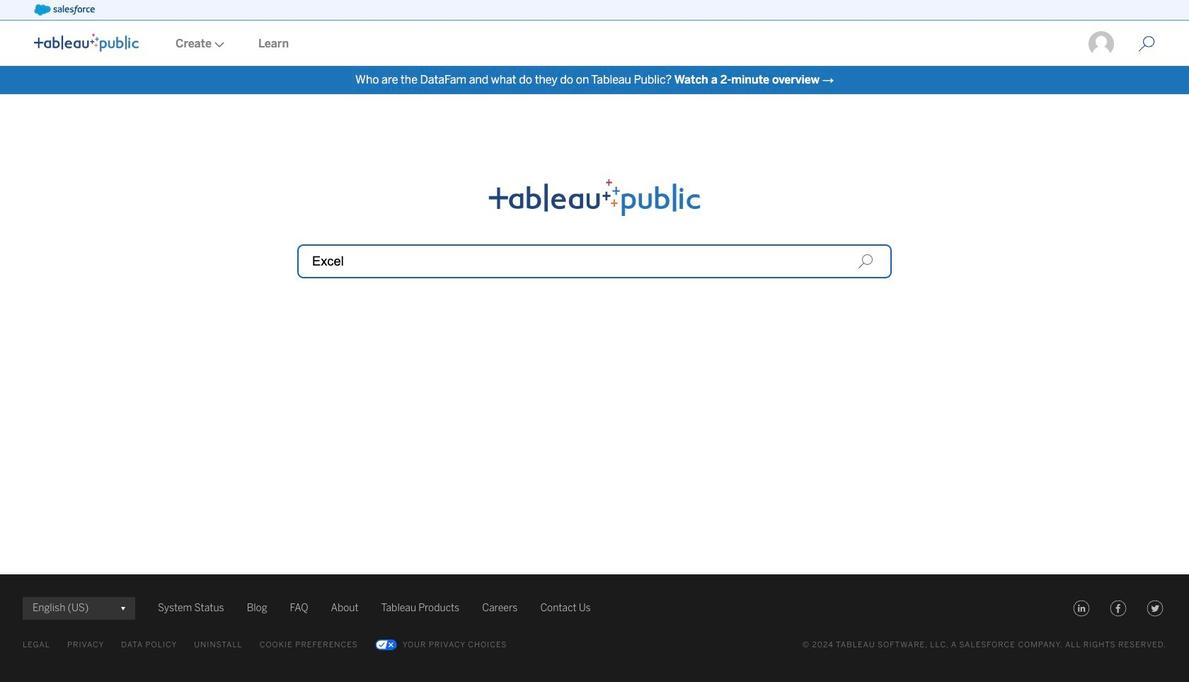 Task type: describe. For each thing, give the bounding box(es) containing it.
salesforce logo image
[[34, 4, 95, 16]]

christina.overa image
[[1088, 30, 1116, 58]]

selected language element
[[33, 597, 125, 620]]

go to search image
[[1122, 35, 1173, 52]]

logo image
[[34, 33, 139, 52]]



Task type: locate. For each thing, give the bounding box(es) containing it.
create image
[[212, 42, 225, 47]]

Search input field
[[297, 244, 892, 278]]

search image
[[858, 254, 874, 269]]



Task type: vqa. For each thing, say whether or not it's contained in the screenshot.
christina.overa image
yes



